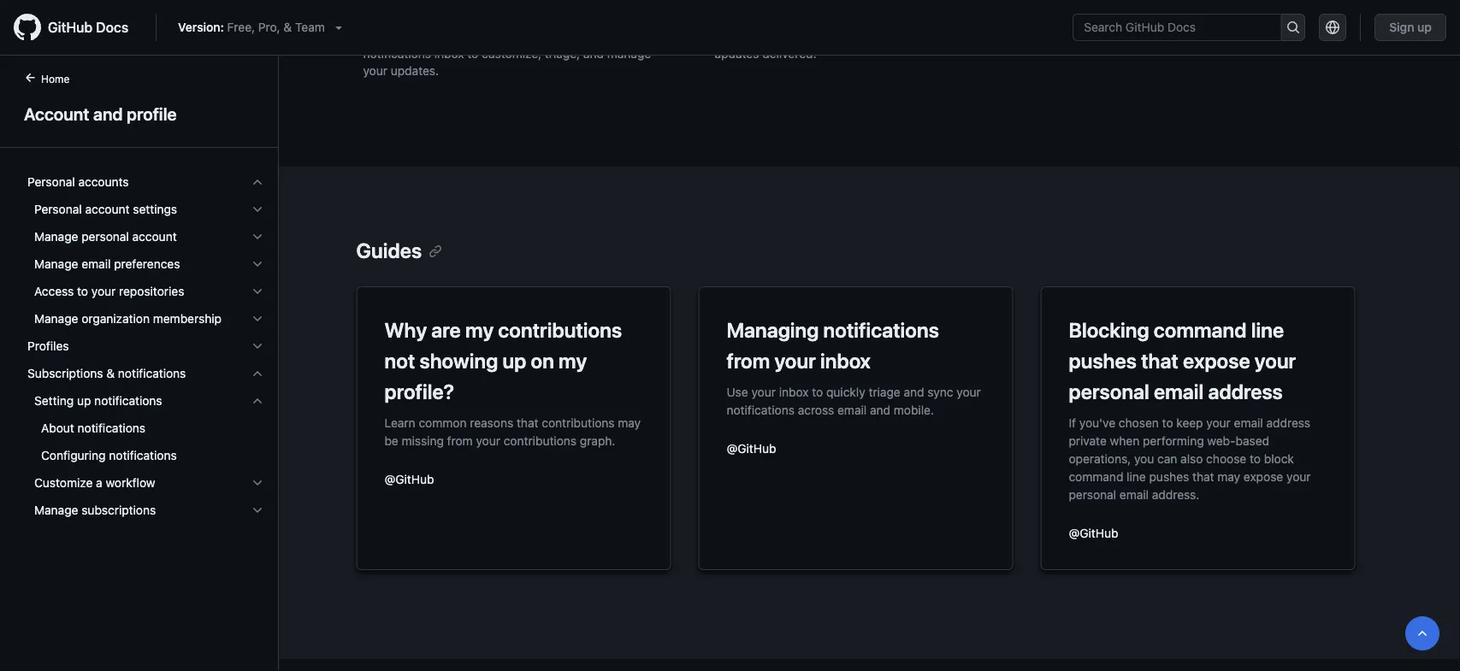 Task type: describe. For each thing, give the bounding box(es) containing it.
customize a workflow button
[[21, 470, 271, 497]]

command inside blocking command line pushes that expose your personal email address
[[1154, 318, 1247, 342]]

triage,
[[545, 47, 580, 61]]

repositories
[[119, 284, 184, 299]]

on inside 'notifications provide updates about the activity on github.com that you've subscribed to. you can use the notifications inbox to customize, triage, and manage your updates.'
[[628, 12, 642, 27]]

organization
[[81, 312, 150, 326]]

about notifications
[[41, 421, 145, 435]]

triage
[[869, 385, 901, 399]]

accounts
[[78, 175, 129, 189]]

sc 9kayk9 0 image for personal accounts
[[251, 175, 264, 189]]

blocking command line pushes that expose your personal email address
[[1069, 318, 1296, 404]]

0 vertical spatial account
[[85, 202, 130, 216]]

sc 9kayk9 0 image for manage organization membership
[[251, 312, 264, 326]]

choose
[[714, 12, 757, 27]]

activity inside 'notifications provide updates about the activity on github.com that you've subscribed to. you can use the notifications inbox to customize, triage, and manage your updates.'
[[585, 12, 625, 27]]

your inside learn common reasons that contributions may be missing from your contributions graph.
[[476, 434, 500, 448]]

0 vertical spatial want
[[973, 12, 1000, 27]]

1 vertical spatial account
[[132, 230, 177, 244]]

2 vertical spatial contributions
[[504, 434, 577, 448]]

subscriptions & notifications
[[27, 367, 186, 381]]

team
[[295, 20, 325, 34]]

scroll to top image
[[1416, 627, 1429, 641]]

may inside "if you've chosen to keep your email address private when performing web-based operations, you can also choose to block command line pushes that may expose your personal email address."
[[1218, 470, 1240, 484]]

your right use
[[751, 385, 776, 399]]

sign up link
[[1375, 14, 1447, 41]]

use
[[626, 30, 645, 44]]

docs
[[96, 19, 128, 36]]

not
[[385, 349, 415, 373]]

learn
[[385, 416, 415, 430]]

setting up notifications
[[34, 394, 162, 408]]

if you've chosen to keep your email address private when performing web-based operations, you can also choose to block command line pushes that may expose your personal email address.
[[1069, 416, 1311, 502]]

subscriptions
[[81, 503, 156, 518]]

personal for personal account settings
[[34, 202, 82, 216]]

manage for manage subscriptions
[[34, 503, 78, 518]]

up for setting up notifications
[[77, 394, 91, 408]]

account
[[24, 104, 89, 124]]

subscriptions & notifications button
[[21, 360, 271, 388]]

manage email preferences
[[34, 257, 180, 271]]

@github for managing notifications from your inbox
[[727, 441, 776, 456]]

home
[[41, 73, 70, 85]]

to inside use your inbox to quickly triage and sync your notifications across email and mobile.
[[812, 385, 823, 399]]

notifications inside 'notifications provide updates about the activity on github.com that you've subscribed to. you can use the notifications inbox to customize, triage, and manage your updates.'
[[363, 47, 431, 61]]

mobile.
[[894, 403, 934, 417]]

configuring notifications link
[[21, 442, 271, 470]]

that inside 'notifications provide updates about the activity on github.com that you've subscribed to. you can use the notifications inbox to customize, triage, and manage your updates.'
[[432, 30, 454, 44]]

email left address.
[[1120, 488, 1149, 502]]

notifications down about notifications link
[[109, 449, 177, 463]]

@github for why are my contributions not showing up on my profile?
[[385, 472, 434, 486]]

profile
[[127, 104, 177, 124]]

subscribed
[[497, 30, 558, 44]]

sc 9kayk9 0 image for access to your repositories
[[251, 285, 264, 299]]

managing
[[727, 318, 819, 342]]

manage email preferences button
[[21, 251, 271, 278]]

a
[[96, 476, 102, 490]]

to inside 'notifications provide updates about the activity on github.com that you've subscribed to. you can use the notifications inbox to customize, triage, and manage your updates.'
[[467, 47, 478, 61]]

to.
[[561, 30, 576, 44]]

preferences
[[114, 257, 180, 271]]

your inside 'notifications provide updates about the activity on github.com that you've subscribed to. you can use the notifications inbox to customize, triage, and manage your updates.'
[[363, 64, 388, 78]]

you inside "if you've chosen to keep your email address private when performing web-based operations, you can also choose to block command line pushes that may expose your personal email address."
[[1134, 452, 1154, 466]]

notifications inside choose the type of activity on github that you want to receive notifications for and how you want these updates delivered.
[[758, 30, 826, 44]]

block
[[1264, 452, 1294, 466]]

sc 9kayk9 0 image for manage subscriptions
[[251, 504, 264, 518]]

address inside "if you've chosen to keep your email address private when performing web-based operations, you can also choose to block command line pushes that may expose your personal email address."
[[1267, 416, 1311, 430]]

that inside learn common reasons that contributions may be missing from your contributions graph.
[[517, 416, 539, 430]]

setting up notifications button
[[21, 388, 271, 415]]

0 vertical spatial &
[[283, 20, 292, 34]]

operations,
[[1069, 452, 1131, 466]]

0 horizontal spatial you
[[897, 30, 917, 44]]

free,
[[227, 20, 255, 34]]

search image
[[1286, 21, 1300, 34]]

and inside choose the type of activity on github that you want to receive notifications for and how you want these updates delivered.
[[847, 30, 868, 44]]

quickly
[[826, 385, 865, 399]]

can inside 'notifications provide updates about the activity on github.com that you've subscribed to. you can use the notifications inbox to customize, triage, and manage your updates.'
[[603, 30, 622, 44]]

can inside "if you've chosen to keep your email address private when performing web-based operations, you can also choose to block command line pushes that may expose your personal email address."
[[1157, 452, 1177, 466]]

and inside 'notifications provide updates about the activity on github.com that you've subscribed to. you can use the notifications inbox to customize, triage, and manage your updates.'
[[583, 47, 604, 61]]

0 horizontal spatial the
[[564, 12, 582, 27]]

personal account settings
[[34, 202, 177, 216]]

manage for manage email preferences
[[34, 257, 78, 271]]

account and profile element
[[0, 69, 279, 670]]

across
[[798, 403, 834, 417]]

address.
[[1152, 488, 1200, 502]]

customize,
[[482, 47, 542, 61]]

access to your repositories
[[34, 284, 184, 299]]

up inside 'why are my contributions not showing up on my profile?'
[[503, 349, 526, 373]]

1 vertical spatial contributions
[[542, 416, 615, 430]]

access to your repositories button
[[21, 278, 271, 305]]

email up the based
[[1234, 416, 1263, 430]]

command inside "if you've chosen to keep your email address private when performing web-based operations, you can also choose to block command line pushes that may expose your personal email address."
[[1069, 470, 1124, 484]]

pushes inside "if you've chosen to keep your email address private when performing web-based operations, you can also choose to block command line pushes that may expose your personal email address."
[[1149, 470, 1189, 484]]

manage subscriptions button
[[21, 497, 271, 524]]

about
[[529, 12, 560, 27]]

updates.
[[391, 64, 439, 78]]

pushes inside blocking command line pushes that expose your personal email address
[[1069, 349, 1137, 373]]

september 23 element
[[1066, 3, 1152, 18]]

keep
[[1177, 416, 1203, 430]]

pro,
[[258, 20, 280, 34]]

are
[[431, 318, 461, 342]]

contributions inside 'why are my contributions not showing up on my profile?'
[[498, 318, 622, 342]]

version:
[[178, 20, 224, 34]]

delivered.
[[762, 47, 817, 61]]

provide
[[436, 12, 478, 27]]

sc 9kayk9 0 image for setting up notifications
[[251, 394, 264, 408]]

0 vertical spatial my
[[465, 318, 494, 342]]

use your inbox to quickly triage and sync your notifications across email and mobile.
[[727, 385, 981, 417]]

to inside choose the type of activity on github that you want to receive notifications for and how you want these updates delivered.
[[1003, 12, 1014, 27]]

updates inside 'notifications provide updates about the activity on github.com that you've subscribed to. you can use the notifications inbox to customize, triage, and manage your updates.'
[[481, 12, 525, 27]]

also
[[1181, 452, 1203, 466]]

be
[[385, 434, 398, 448]]

personal accounts element containing personal account settings
[[14, 196, 278, 333]]

Search GitHub Docs search field
[[1074, 15, 1281, 40]]

1 horizontal spatial you
[[950, 12, 970, 27]]

github.com
[[363, 30, 429, 44]]

sc 9kayk9 0 image for personal account settings
[[251, 203, 264, 216]]

your inside dropdown button
[[91, 284, 116, 299]]

performing
[[1143, 434, 1204, 448]]

when
[[1110, 434, 1140, 448]]

1 vertical spatial want
[[920, 30, 947, 44]]

your down block
[[1287, 470, 1311, 484]]

about
[[41, 421, 74, 435]]

missing
[[402, 434, 444, 448]]

manage subscriptions
[[34, 503, 156, 518]]

guides
[[356, 239, 422, 263]]

notifications provide updates about the activity on github.com that you've subscribed to. you can use the notifications inbox to customize, triage, and manage your updates. link
[[363, 0, 673, 93]]

why are my contributions not showing up on my profile?
[[385, 318, 622, 404]]

notifications inside use your inbox to quickly triage and sync your notifications across email and mobile.
[[727, 403, 795, 417]]

web-
[[1207, 434, 1236, 448]]

version: free, pro, & team
[[178, 20, 325, 34]]

you've inside "if you've chosen to keep your email address private when performing web-based operations, you can also choose to block command line pushes that may expose your personal email address."
[[1079, 416, 1116, 430]]

setting up notifications element containing setting up notifications
[[14, 388, 278, 470]]

personal account settings button
[[21, 196, 271, 223]]

home link
[[17, 71, 97, 88]]

personal accounts button
[[21, 169, 271, 196]]



Task type: locate. For each thing, give the bounding box(es) containing it.
my right are
[[465, 318, 494, 342]]

activity up you
[[585, 12, 625, 27]]

personal inside dropdown button
[[34, 202, 82, 216]]

0 vertical spatial expose
[[1183, 349, 1250, 373]]

4 sc 9kayk9 0 image from the top
[[251, 394, 264, 408]]

notifications down github.com
[[363, 47, 431, 61]]

manage
[[34, 230, 78, 244], [34, 257, 78, 271], [34, 312, 78, 326], [34, 503, 78, 518]]

1 horizontal spatial the
[[649, 30, 666, 44]]

0 horizontal spatial you've
[[457, 30, 493, 44]]

1 vertical spatial you've
[[1079, 416, 1116, 430]]

you
[[950, 12, 970, 27], [897, 30, 917, 44], [1134, 452, 1154, 466]]

0 horizontal spatial from
[[447, 434, 473, 448]]

1 horizontal spatial line
[[1251, 318, 1284, 342]]

select language: current language is english image
[[1326, 21, 1340, 34]]

address up block
[[1267, 416, 1311, 430]]

personal accounts
[[27, 175, 129, 189]]

subscriptions & notifications element
[[14, 360, 278, 524], [14, 388, 278, 524]]

sc 9kayk9 0 image
[[251, 175, 264, 189], [251, 203, 264, 216], [251, 312, 264, 326], [251, 340, 264, 353], [251, 367, 264, 381], [251, 476, 264, 490], [251, 504, 264, 518]]

0 horizontal spatial may
[[618, 416, 641, 430]]

@github
[[727, 441, 776, 456], [385, 472, 434, 486], [1069, 526, 1118, 540]]

0 horizontal spatial inbox
[[434, 47, 464, 61]]

setting up notifications element
[[14, 388, 278, 470], [14, 415, 278, 470]]

6 sc 9kayk9 0 image from the top
[[251, 476, 264, 490]]

1 vertical spatial command
[[1069, 470, 1124, 484]]

activity
[[585, 12, 625, 27], [823, 12, 863, 27]]

type
[[781, 12, 805, 27]]

contributions
[[498, 318, 622, 342], [542, 416, 615, 430], [504, 434, 577, 448]]

0 horizontal spatial @github
[[385, 472, 434, 486]]

1 vertical spatial can
[[1157, 452, 1177, 466]]

github up how
[[883, 12, 922, 27]]

september 23
[[1066, 3, 1152, 18]]

sc 9kayk9 0 image inside subscriptions & notifications dropdown button
[[251, 367, 264, 381]]

1 personal accounts element from the top
[[14, 169, 278, 333]]

tooltip
[[1405, 617, 1440, 651]]

2 horizontal spatial @github
[[1069, 526, 1118, 540]]

sync
[[928, 385, 953, 399]]

updates inside choose the type of activity on github that you want to receive notifications for and how you want these updates delivered.
[[714, 47, 759, 61]]

use
[[727, 385, 748, 399]]

from down common
[[447, 434, 473, 448]]

0 horizontal spatial account
[[85, 202, 130, 216]]

account
[[85, 202, 130, 216], [132, 230, 177, 244]]

1 vertical spatial up
[[503, 349, 526, 373]]

on inside choose the type of activity on github that you want to receive notifications for and how you want these updates delivered.
[[866, 12, 880, 27]]

0 vertical spatial can
[[603, 30, 622, 44]]

your right the sync
[[957, 385, 981, 399]]

notifications inside dropdown button
[[94, 394, 162, 408]]

3 sc 9kayk9 0 image from the top
[[251, 312, 264, 326]]

inbox
[[434, 47, 464, 61], [820, 349, 871, 373], [779, 385, 809, 399]]

0 vertical spatial line
[[1251, 318, 1284, 342]]

1 vertical spatial updates
[[714, 47, 759, 61]]

sc 9kayk9 0 image for customize a workflow
[[251, 476, 264, 490]]

0 vertical spatial address
[[1208, 380, 1283, 404]]

2 horizontal spatial on
[[866, 12, 880, 27]]

sc 9kayk9 0 image for subscriptions & notifications
[[251, 367, 264, 381]]

chosen
[[1119, 416, 1159, 430]]

personal inside blocking command line pushes that expose your personal email address
[[1069, 380, 1150, 404]]

personal inside dropdown button
[[81, 230, 129, 244]]

5 sc 9kayk9 0 image from the top
[[251, 367, 264, 381]]

and
[[847, 30, 868, 44], [583, 47, 604, 61], [93, 104, 123, 124], [904, 385, 924, 399], [870, 403, 891, 417]]

2 setting up notifications element from the top
[[14, 415, 278, 470]]

from inside learn common reasons that contributions may be missing from your contributions graph.
[[447, 434, 473, 448]]

private
[[1069, 434, 1107, 448]]

1 activity from the left
[[585, 12, 625, 27]]

notifications provide updates about the activity on github.com that you've subscribed to. you can use the notifications inbox to customize, triage, and manage your updates.
[[363, 12, 666, 78]]

1 horizontal spatial updates
[[714, 47, 759, 61]]

may inside learn common reasons that contributions may be missing from your contributions graph.
[[618, 416, 641, 430]]

inbox up the across
[[779, 385, 809, 399]]

2 sc 9kayk9 0 image from the top
[[251, 257, 264, 271]]

github left docs
[[48, 19, 93, 36]]

activity inside choose the type of activity on github that you want to receive notifications for and how you want these updates delivered.
[[823, 12, 863, 27]]

personal down operations,
[[1069, 488, 1116, 502]]

manage organization membership button
[[21, 305, 271, 333]]

3 sc 9kayk9 0 image from the top
[[251, 285, 264, 299]]

1 horizontal spatial from
[[727, 349, 770, 373]]

1 subscriptions & notifications element from the top
[[14, 360, 278, 524]]

blocking
[[1069, 318, 1149, 342]]

membership
[[153, 312, 222, 326]]

september
[[1066, 3, 1131, 18]]

subscriptions & notifications element containing subscriptions & notifications
[[14, 360, 278, 524]]

0 vertical spatial contributions
[[498, 318, 622, 342]]

expose down block
[[1244, 470, 1283, 484]]

that inside choose the type of activity on github that you want to receive notifications for and how you want these updates delivered.
[[925, 12, 947, 27]]

1 horizontal spatial command
[[1154, 318, 1247, 342]]

you
[[579, 30, 599, 44]]

2 vertical spatial up
[[77, 394, 91, 408]]

email down quickly
[[838, 403, 867, 417]]

profile?
[[385, 380, 454, 404]]

if
[[1069, 416, 1076, 430]]

triangle down image
[[332, 21, 345, 34]]

notifications up triage
[[823, 318, 939, 342]]

may
[[618, 416, 641, 430], [1218, 470, 1240, 484]]

inbox inside 'notifications provide updates about the activity on github.com that you've subscribed to. you can use the notifications inbox to customize, triage, and manage your updates.'
[[434, 47, 464, 61]]

0 horizontal spatial on
[[531, 349, 554, 373]]

personal left accounts
[[27, 175, 75, 189]]

@github down "missing"
[[385, 472, 434, 486]]

0 horizontal spatial can
[[603, 30, 622, 44]]

0 horizontal spatial my
[[465, 318, 494, 342]]

0 vertical spatial pushes
[[1069, 349, 1137, 373]]

1 vertical spatial @github
[[385, 472, 434, 486]]

1 horizontal spatial inbox
[[779, 385, 809, 399]]

personal up chosen
[[1069, 380, 1150, 404]]

account and profile
[[24, 104, 177, 124]]

1 horizontal spatial on
[[628, 12, 642, 27]]

subscriptions
[[27, 367, 103, 381]]

to
[[1003, 12, 1014, 27], [467, 47, 478, 61], [77, 284, 88, 299], [812, 385, 823, 399], [1162, 416, 1173, 430], [1250, 452, 1261, 466]]

2 horizontal spatial you
[[1134, 452, 1154, 466]]

up
[[1418, 20, 1432, 34], [503, 349, 526, 373], [77, 394, 91, 408]]

configuring
[[41, 449, 106, 463]]

sc 9kayk9 0 image inside customize a workflow dropdown button
[[251, 476, 264, 490]]

@github for blocking command line pushes that expose your personal email address
[[1069, 526, 1118, 540]]

personal down personal accounts
[[34, 202, 82, 216]]

account down settings
[[132, 230, 177, 244]]

& right pro,
[[283, 20, 292, 34]]

up up about notifications
[[77, 394, 91, 408]]

1 vertical spatial &
[[106, 367, 115, 381]]

1 horizontal spatial activity
[[823, 12, 863, 27]]

1 vertical spatial personal
[[34, 202, 82, 216]]

23
[[1138, 3, 1152, 18]]

1 horizontal spatial up
[[503, 349, 526, 373]]

my up graph.
[[559, 349, 587, 373]]

personal inside dropdown button
[[27, 175, 75, 189]]

1 vertical spatial personal
[[1069, 380, 1150, 404]]

inbox down 'provide'
[[434, 47, 464, 61]]

inbox inside managing notifications from your inbox
[[820, 349, 871, 373]]

1 horizontal spatial github
[[883, 12, 922, 27]]

common
[[419, 416, 467, 430]]

account and profile link
[[21, 101, 257, 127]]

sc 9kayk9 0 image inside manage organization membership dropdown button
[[251, 312, 264, 326]]

that inside blocking command line pushes that expose your personal email address
[[1141, 349, 1179, 373]]

1 vertical spatial pushes
[[1149, 470, 1189, 484]]

0 vertical spatial you've
[[457, 30, 493, 44]]

0 vertical spatial you
[[950, 12, 970, 27]]

sc 9kayk9 0 image for profiles
[[251, 340, 264, 353]]

github
[[883, 12, 922, 27], [48, 19, 93, 36]]

1 sc 9kayk9 0 image from the top
[[251, 175, 264, 189]]

1 vertical spatial you
[[897, 30, 917, 44]]

you've down 'provide'
[[457, 30, 493, 44]]

1 manage from the top
[[34, 230, 78, 244]]

and left profile
[[93, 104, 123, 124]]

inbox inside use your inbox to quickly triage and sync your notifications across email and mobile.
[[779, 385, 809, 399]]

can down performing on the right bottom of the page
[[1157, 452, 1177, 466]]

email inside dropdown button
[[81, 257, 111, 271]]

the inside choose the type of activity on github that you want to receive notifications for and how you want these updates delivered.
[[760, 12, 778, 27]]

manage organization membership
[[34, 312, 222, 326]]

personal accounts element
[[14, 169, 278, 333], [14, 196, 278, 333]]

and down triage
[[870, 403, 891, 417]]

sc 9kayk9 0 image inside setting up notifications dropdown button
[[251, 394, 264, 408]]

sc 9kayk9 0 image inside 'access to your repositories' dropdown button
[[251, 285, 264, 299]]

configuring notifications
[[41, 449, 177, 463]]

and right "for"
[[847, 30, 868, 44]]

1 horizontal spatial pushes
[[1149, 470, 1189, 484]]

1 setting up notifications element from the top
[[14, 388, 278, 470]]

@github down operations,
[[1069, 526, 1118, 540]]

on up use
[[628, 12, 642, 27]]

your up web-
[[1206, 416, 1231, 430]]

1 vertical spatial expose
[[1244, 470, 1283, 484]]

7 sc 9kayk9 0 image from the top
[[251, 504, 264, 518]]

0 vertical spatial up
[[1418, 20, 1432, 34]]

1 vertical spatial inbox
[[820, 349, 871, 373]]

sc 9kayk9 0 image
[[251, 230, 264, 244], [251, 257, 264, 271], [251, 285, 264, 299], [251, 394, 264, 408]]

1 horizontal spatial account
[[132, 230, 177, 244]]

updates down receive
[[714, 47, 759, 61]]

0 vertical spatial may
[[618, 416, 641, 430]]

email
[[81, 257, 111, 271], [1154, 380, 1204, 404], [838, 403, 867, 417], [1234, 416, 1263, 430], [1120, 488, 1149, 502]]

3 manage from the top
[[34, 312, 78, 326]]

personal accounts element containing personal accounts
[[14, 169, 278, 333]]

sc 9kayk9 0 image inside manage personal account dropdown button
[[251, 230, 264, 244]]

choose the type of activity on github that you want to receive notifications for and how you want these updates delivered. link
[[714, 0, 1025, 76]]

and up mobile.
[[904, 385, 924, 399]]

1 horizontal spatial @github
[[727, 441, 776, 456]]

sc 9kayk9 0 image inside manage subscriptions dropdown button
[[251, 504, 264, 518]]

0 horizontal spatial want
[[920, 30, 947, 44]]

0 horizontal spatial activity
[[585, 12, 625, 27]]

sc 9kayk9 0 image inside personal accounts dropdown button
[[251, 175, 264, 189]]

sc 9kayk9 0 image inside manage email preferences dropdown button
[[251, 257, 264, 271]]

your inside blocking command line pushes that expose your personal email address
[[1255, 349, 1296, 373]]

0 horizontal spatial pushes
[[1069, 349, 1137, 373]]

2 subscriptions & notifications element from the top
[[14, 388, 278, 524]]

about notifications link
[[21, 415, 271, 442]]

why
[[385, 318, 427, 342]]

on
[[628, 12, 642, 27], [866, 12, 880, 27], [531, 349, 554, 373]]

@github down use
[[727, 441, 776, 456]]

2 vertical spatial you
[[1134, 452, 1154, 466]]

your up the based
[[1255, 349, 1296, 373]]

1 vertical spatial line
[[1127, 470, 1146, 484]]

2 vertical spatial inbox
[[779, 385, 809, 399]]

email inside blocking command line pushes that expose your personal email address
[[1154, 380, 1204, 404]]

updates up subscribed
[[481, 12, 525, 27]]

from inside managing notifications from your inbox
[[727, 349, 770, 373]]

0 vertical spatial updates
[[481, 12, 525, 27]]

you up these
[[950, 12, 970, 27]]

0 horizontal spatial line
[[1127, 470, 1146, 484]]

want left these
[[920, 30, 947, 44]]

on up learn common reasons that contributions may be missing from your contributions graph.
[[531, 349, 554, 373]]

notifications up configuring notifications
[[77, 421, 145, 435]]

and inside account and profile link
[[93, 104, 123, 124]]

pushes up address.
[[1149, 470, 1189, 484]]

None search field
[[1073, 14, 1306, 41]]

1 sc 9kayk9 0 image from the top
[[251, 230, 264, 244]]

setting up notifications element containing about notifications
[[14, 415, 278, 470]]

to inside dropdown button
[[77, 284, 88, 299]]

receive
[[714, 30, 754, 44]]

0 vertical spatial command
[[1154, 318, 1247, 342]]

from up use
[[727, 349, 770, 373]]

& up setting up notifications
[[106, 367, 115, 381]]

0 horizontal spatial up
[[77, 394, 91, 408]]

0 horizontal spatial command
[[1069, 470, 1124, 484]]

& inside subscriptions & notifications dropdown button
[[106, 367, 115, 381]]

0 horizontal spatial github
[[48, 19, 93, 36]]

your down the managing
[[775, 349, 816, 373]]

2 sc 9kayk9 0 image from the top
[[251, 203, 264, 216]]

you've up private
[[1079, 416, 1116, 430]]

workflow
[[106, 476, 155, 490]]

customize
[[34, 476, 93, 490]]

managing notifications from your inbox
[[727, 318, 939, 373]]

github inside choose the type of activity on github that you want to receive notifications for and how you want these updates delivered.
[[883, 12, 922, 27]]

1 horizontal spatial my
[[559, 349, 587, 373]]

0 horizontal spatial &
[[106, 367, 115, 381]]

sc 9kayk9 0 image inside the personal account settings dropdown button
[[251, 203, 264, 216]]

subscriptions & notifications element containing setting up notifications
[[14, 388, 278, 524]]

sc 9kayk9 0 image for manage personal account
[[251, 230, 264, 244]]

and down you
[[583, 47, 604, 61]]

sc 9kayk9 0 image for manage email preferences
[[251, 257, 264, 271]]

2 horizontal spatial inbox
[[820, 349, 871, 373]]

choose
[[1206, 452, 1247, 466]]

notifications down subscriptions & notifications dropdown button
[[94, 394, 162, 408]]

notifications
[[363, 12, 433, 27]]

1 vertical spatial my
[[559, 349, 587, 373]]

0 vertical spatial @github
[[727, 441, 776, 456]]

manage personal account
[[34, 230, 177, 244]]

guides link
[[356, 239, 442, 263]]

expose inside "if you've chosen to keep your email address private when performing web-based operations, you can also choose to block command line pushes that may expose your personal email address."
[[1244, 470, 1283, 484]]

you down when
[[1134, 452, 1154, 466]]

the left type
[[760, 12, 778, 27]]

0 vertical spatial personal
[[27, 175, 75, 189]]

profiles button
[[21, 333, 271, 360]]

1 vertical spatial may
[[1218, 470, 1240, 484]]

setting
[[34, 394, 74, 408]]

your inside managing notifications from your inbox
[[775, 349, 816, 373]]

1 horizontal spatial want
[[973, 12, 1000, 27]]

you've inside 'notifications provide updates about the activity on github.com that you've subscribed to. you can use the notifications inbox to customize, triage, and manage your updates.'
[[457, 30, 493, 44]]

choose the type of activity on github that you want to receive notifications for and how you want these updates delivered.
[[714, 12, 1014, 61]]

manage for manage personal account
[[34, 230, 78, 244]]

pushes down the blocking
[[1069, 349, 1137, 373]]

email up keep
[[1154, 380, 1204, 404]]

activity up "for"
[[823, 12, 863, 27]]

manage for manage organization membership
[[34, 312, 78, 326]]

email inside use your inbox to quickly triage and sync your notifications across email and mobile.
[[838, 403, 867, 417]]

line
[[1251, 318, 1284, 342], [1127, 470, 1146, 484]]

can left use
[[603, 30, 622, 44]]

up right showing
[[503, 349, 526, 373]]

up for sign up
[[1418, 20, 1432, 34]]

september 23 link
[[1066, 0, 1376, 33]]

the up to.
[[564, 12, 582, 27]]

your left updates.
[[363, 64, 388, 78]]

line inside blocking command line pushes that expose your personal email address
[[1251, 318, 1284, 342]]

expose inside blocking command line pushes that expose your personal email address
[[1183, 349, 1250, 373]]

0 vertical spatial inbox
[[434, 47, 464, 61]]

1 horizontal spatial you've
[[1079, 416, 1116, 430]]

2 vertical spatial personal
[[1069, 488, 1116, 502]]

manage personal account button
[[21, 223, 271, 251]]

address up the based
[[1208, 380, 1283, 404]]

inbox up quickly
[[820, 349, 871, 373]]

2 activity from the left
[[823, 12, 863, 27]]

personal for personal accounts
[[27, 175, 75, 189]]

0 horizontal spatial updates
[[481, 12, 525, 27]]

0 vertical spatial personal
[[81, 230, 129, 244]]

github docs link
[[14, 14, 142, 41]]

2 vertical spatial @github
[[1069, 526, 1118, 540]]

notifications down use
[[727, 403, 795, 417]]

2 manage from the top
[[34, 257, 78, 271]]

2 personal accounts element from the top
[[14, 196, 278, 333]]

email down manage personal account
[[81, 257, 111, 271]]

the
[[564, 12, 582, 27], [760, 12, 778, 27], [649, 30, 666, 44]]

manage inside dropdown button
[[34, 503, 78, 518]]

you've
[[457, 30, 493, 44], [1079, 416, 1116, 430]]

notifications inside dropdown button
[[118, 367, 186, 381]]

2 horizontal spatial the
[[760, 12, 778, 27]]

personal inside "if you've chosen to keep your email address private when performing web-based operations, you can also choose to block command line pushes that may expose your personal email address."
[[1069, 488, 1116, 502]]

access
[[34, 284, 74, 299]]

notifications
[[758, 30, 826, 44], [363, 47, 431, 61], [823, 318, 939, 342], [118, 367, 186, 381], [94, 394, 162, 408], [727, 403, 795, 417], [77, 421, 145, 435], [109, 449, 177, 463]]

your
[[363, 64, 388, 78], [91, 284, 116, 299], [775, 349, 816, 373], [1255, 349, 1296, 373], [751, 385, 776, 399], [957, 385, 981, 399], [1206, 416, 1231, 430], [476, 434, 500, 448], [1287, 470, 1311, 484]]

1 vertical spatial from
[[447, 434, 473, 448]]

you right how
[[897, 30, 917, 44]]

your down reasons
[[476, 434, 500, 448]]

notifications inside managing notifications from your inbox
[[823, 318, 939, 342]]

line inside "if you've chosen to keep your email address private when performing web-based operations, you can also choose to block command line pushes that may expose your personal email address."
[[1127, 470, 1146, 484]]

notifications down profiles dropdown button
[[118, 367, 186, 381]]

up right 'sign'
[[1418, 20, 1432, 34]]

the right use
[[649, 30, 666, 44]]

0 vertical spatial from
[[727, 349, 770, 373]]

up inside dropdown button
[[77, 394, 91, 408]]

want up these
[[973, 12, 1000, 27]]

1 horizontal spatial may
[[1218, 470, 1240, 484]]

your down manage email preferences
[[91, 284, 116, 299]]

learn common reasons that contributions may be missing from your contributions graph.
[[385, 416, 641, 448]]

reasons
[[470, 416, 513, 430]]

expose up keep
[[1183, 349, 1250, 373]]

4 manage from the top
[[34, 503, 78, 518]]

1 horizontal spatial &
[[283, 20, 292, 34]]

account up manage personal account
[[85, 202, 130, 216]]

for
[[829, 30, 844, 44]]

personal down personal account settings
[[81, 230, 129, 244]]

notifications down type
[[758, 30, 826, 44]]

sc 9kayk9 0 image inside profiles dropdown button
[[251, 340, 264, 353]]

1 vertical spatial address
[[1267, 416, 1311, 430]]

on inside 'why are my contributions not showing up on my profile?'
[[531, 349, 554, 373]]

on up how
[[866, 12, 880, 27]]

2 horizontal spatial up
[[1418, 20, 1432, 34]]

personal
[[81, 230, 129, 244], [1069, 380, 1150, 404], [1069, 488, 1116, 502]]

1 horizontal spatial can
[[1157, 452, 1177, 466]]

that inside "if you've chosen to keep your email address private when performing web-based operations, you can also choose to block command line pushes that may expose your personal email address."
[[1192, 470, 1214, 484]]

from
[[727, 349, 770, 373], [447, 434, 473, 448]]

customize a workflow
[[34, 476, 155, 490]]

these
[[950, 30, 981, 44]]

address inside blocking command line pushes that expose your personal email address
[[1208, 380, 1283, 404]]

that
[[925, 12, 947, 27], [432, 30, 454, 44], [1141, 349, 1179, 373], [517, 416, 539, 430], [1192, 470, 1214, 484]]

4 sc 9kayk9 0 image from the top
[[251, 340, 264, 353]]

&
[[283, 20, 292, 34], [106, 367, 115, 381]]



Task type: vqa. For each thing, say whether or not it's contained in the screenshot.
Getting started with GitHub Copilot You can start using GitHub Copilot by installing the extension in your preferred environment.
no



